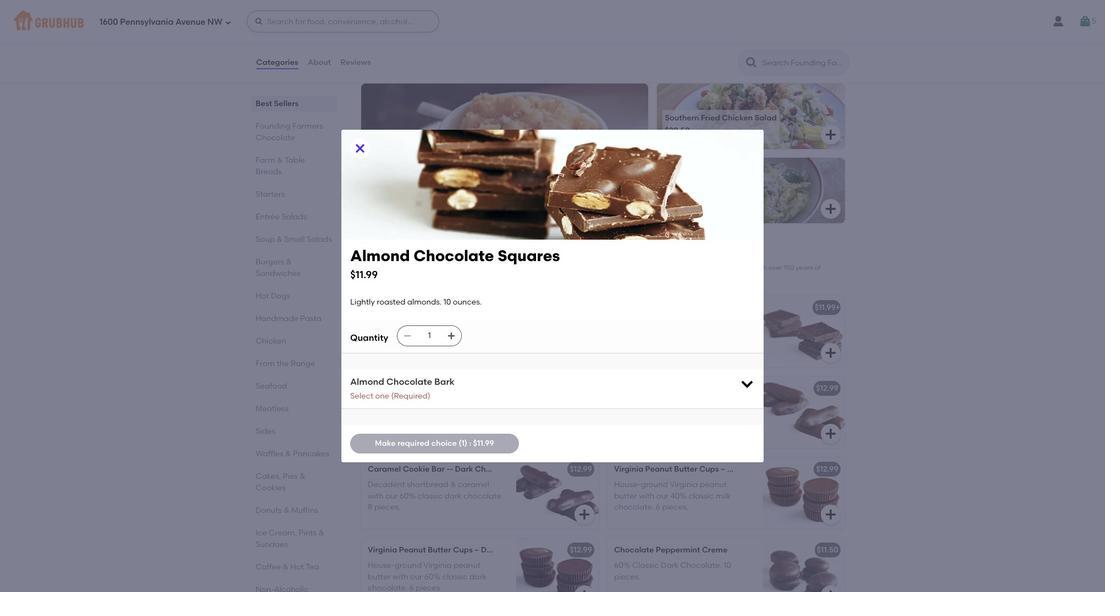 Task type: vqa. For each thing, say whether or not it's contained in the screenshot.


Task type: describe. For each thing, give the bounding box(es) containing it.
virginia peanut butter cups – milk chocolate image
[[763, 458, 845, 529]]

0 vertical spatial lightly roasted almonds. 10 ounces.
[[350, 298, 482, 307]]

cups for milk
[[700, 465, 719, 474]]

peanut for dark
[[454, 561, 481, 571]]

creme
[[702, 546, 728, 555]]

search icon image
[[745, 56, 759, 69]]

handmade
[[256, 314, 299, 323]]

expertise
[[359, 274, 388, 281]]

chocolate inside founding farmers chocolate
[[256, 133, 295, 142]]

10 down bark
[[443, 400, 451, 409]]

hot dogs
[[256, 292, 290, 301]]

house- for house-ground virginia peanut butter with our 40% classic milk chocolate. 6 pieces.
[[614, 480, 641, 490]]

seven cheese macaroni $11.99
[[370, 187, 461, 210]]

caramel cookie bar -- dark chocolate image
[[517, 458, 599, 529]]

caesar salad $13.50
[[665, 187, 717, 210]]

almond chocolate squares
[[368, 303, 472, 312]]

burgers & sandwiches tab
[[256, 256, 333, 279]]

$11.50
[[817, 546, 839, 555]]

salad inside caesar salad $13.50
[[695, 187, 717, 197]]

pasta
[[300, 314, 322, 323]]

dogs
[[271, 292, 290, 301]]

classic inside house-ground virginia peanut butter with our 40% classic milk chocolate. 6 pieces.
[[689, 492, 714, 501]]

simple & decadent. 10 ounces.
[[368, 400, 482, 409]]

virginia up house-ground virginia peanut butter with our 40% classic milk chocolate. 6 pieces.
[[614, 465, 644, 474]]

virginia peanut butter cups – dark chocolate
[[368, 546, 541, 555]]

classic
[[633, 561, 659, 571]]

8 for decadent shortbread & caramel with our 40% classic milk chocolate. 8 pieces.
[[614, 422, 619, 431]]

quantity
[[350, 333, 388, 343]]

entrée salads
[[256, 212, 307, 222]]

seafood tab
[[256, 381, 333, 392]]

caramel cookie bar -- milk chocolate image
[[763, 377, 845, 448]]

luscious,
[[544, 274, 571, 281]]

from the range
[[256, 359, 315, 369]]

owned
[[685, 264, 706, 272]]

house- for house-ground virginia peanut butter with our 60% classic dark chocolate. 6 pieces.
[[368, 561, 395, 571]]

& right waffles
[[285, 449, 291, 459]]

1 vertical spatial roasted
[[394, 319, 423, 328]]

house-ground virginia peanut butter with our 40% classic milk chocolate. 6 pieces.
[[614, 480, 731, 512]]

of inside pieces of crisp, lightly sweetened crepes. 10 ounces.
[[640, 319, 648, 328]]

crepes.
[[614, 330, 642, 339]]

cream,
[[269, 529, 297, 538]]

caramel for caramel cookie bar -- dark chocolate
[[368, 465, 401, 474]]

2 no from the left
[[641, 274, 649, 281]]

60% inside house-ground virginia peanut butter with our 60% classic dark chocolate. 6 pieces.
[[424, 572, 441, 582]]

founding for founding farmers chocolate
[[256, 122, 291, 131]]

pieces. inside decadent shortbread & caramel with our 60% classic dark chocolate. 8 pieces.
[[374, 503, 401, 512]]

2 vertical spatial squares
[[457, 384, 487, 393]]

bar for milk
[[678, 384, 691, 393]]

0 vertical spatial roasted
[[377, 298, 406, 307]]

soup & small salads tab
[[256, 234, 333, 245]]

grubhub
[[422, 64, 455, 74]]

caramel cookie bar -- dark chocolate
[[368, 465, 515, 474]]

& right soup
[[277, 235, 283, 244]]

chocolate. inside house-ground virginia peanut butter with our 60% classic dark chocolate. 6 pieces.
[[368, 584, 408, 592]]

ounces. inside pieces of crisp, lightly sweetened crepes. 10 ounces.
[[653, 330, 682, 339]]

nothing but chocolate squares image
[[517, 377, 599, 448]]

1 vertical spatial almond
[[368, 303, 398, 312]]

classic inside house-ground virginia peanut butter with our 60% classic dark chocolate. 6 pieces.
[[443, 572, 468, 582]]

caramel cookie bar -- milk chocolate
[[614, 384, 759, 393]]

artificial
[[651, 274, 677, 281]]

decadent for 60%
[[368, 480, 405, 490]]

artisan,
[[359, 264, 384, 272]]

chocolate peppermint creme
[[614, 546, 728, 555]]

best for best sellers
[[256, 99, 272, 108]]

our inside decadent shortbread & caramel with our 40% classic milk chocolate. 8 pieces.
[[632, 411, 644, 420]]

decadent.
[[403, 400, 441, 409]]

1 vertical spatial lightly
[[368, 319, 393, 328]]

farm & table breads tab
[[256, 155, 333, 178]]

coffee
[[256, 563, 281, 572]]

choice
[[431, 439, 457, 448]]

fillers,
[[621, 274, 639, 281]]

ground for 40%
[[641, 480, 668, 490]]

our inside house-ground virginia peanut butter with our 40% classic milk chocolate. 6 pieces.
[[657, 492, 669, 501]]

operated
[[722, 264, 752, 272]]

the inside tab
[[277, 359, 289, 369]]

farm & table breads
[[256, 156, 305, 177]]

& inside decadent shortbread & caramel with our 60% classic dark chocolate. 8 pieces.
[[450, 480, 456, 490]]

$12.99 for virginia peanut butter cups – dark chocolate
[[570, 546, 592, 555]]

meatless
[[256, 404, 289, 414]]

bark
[[435, 377, 455, 387]]

1 vertical spatial lightly roasted almonds. 10 ounces.
[[368, 319, 500, 328]]

& inside ice cream, pints & sundaes
[[319, 529, 324, 538]]

ice
[[256, 529, 267, 538]]

the inside the founding farmers chocolate artisan, house-crafted chocolate made with the american chocolatier legend - guittard (tm) - family-owned and operated with over 150 years of expertise and honorable sourcing. perfect melt, smooth & luscious, never waxy, no fillers, no artificial ingredients.
[[502, 264, 513, 272]]

muffins
[[292, 506, 318, 515]]

but
[[400, 384, 413, 393]]

$20.50
[[665, 126, 690, 136]]

& right donuts
[[284, 506, 290, 515]]

butter for 40%
[[674, 465, 698, 474]]

$11.99 +
[[815, 303, 841, 312]]

made
[[467, 264, 486, 272]]

house-
[[385, 264, 407, 272]]

chocolate
[[433, 264, 465, 272]]

entrée
[[256, 212, 280, 222]]

0 vertical spatial almonds.
[[407, 298, 442, 307]]

soup
[[256, 235, 275, 244]]

milk inside decadent shortbread & caramel with our 40% classic milk chocolate. 8 pieces.
[[691, 411, 706, 420]]

guittard
[[613, 264, 641, 272]]

categories button
[[256, 43, 299, 83]]

farmers for founding farmers chocolate artisan, house-crafted chocolate made with the american chocolatier legend - guittard (tm) - family-owned and operated with over 150 years of expertise and honorable sourcing. perfect melt, smooth & luscious, never waxy, no fillers, no artificial ingredients.
[[416, 249, 463, 263]]

(1)
[[459, 439, 468, 448]]

milk for -
[[702, 384, 717, 393]]

founding farmers chocolate tab
[[256, 120, 333, 144]]

starters tab
[[256, 189, 333, 200]]

cookies
[[256, 484, 286, 493]]

tea
[[306, 563, 319, 572]]

8 for decadent shortbread & caramel with our 60% classic dark chocolate. 8 pieces.
[[368, 503, 373, 512]]

$11.99 inside seven cheese macaroni $11.99
[[370, 200, 391, 210]]

pies
[[283, 472, 298, 481]]

entrée salads tab
[[256, 211, 333, 223]]

1 horizontal spatial and
[[708, 264, 721, 272]]

peanut for 40%
[[646, 465, 673, 474]]

$13.50
[[665, 200, 689, 210]]

coffee & hot tea
[[256, 563, 319, 572]]

reviews button
[[340, 43, 372, 83]]

butter for house-ground virginia peanut butter with our 60% classic dark chocolate. 6 pieces.
[[368, 572, 391, 582]]

0 vertical spatial lightly
[[350, 298, 375, 307]]

handmade pasta
[[256, 314, 322, 323]]

best sellers
[[256, 99, 299, 108]]

crafted
[[407, 264, 431, 272]]

chocolate. inside decadent shortbread & caramel with our 60% classic dark chocolate. 8 pieces.
[[464, 492, 504, 501]]

farmers for founding farmers chocolate
[[293, 122, 323, 131]]

american
[[514, 264, 546, 272]]

table
[[285, 156, 305, 165]]

about
[[308, 58, 331, 67]]

hot dogs tab
[[256, 290, 333, 302]]

lightly
[[671, 319, 694, 328]]

virginia up house-ground virginia peanut butter with our 60% classic dark chocolate. 6 pieces.
[[368, 546, 397, 555]]

40% inside house-ground virginia peanut butter with our 40% classic milk chocolate. 6 pieces.
[[671, 492, 687, 501]]

with inside decadent shortbread & caramel with our 60% classic dark chocolate. 8 pieces.
[[368, 492, 384, 501]]

select
[[350, 391, 374, 401]]

perfect
[[469, 274, 492, 281]]

coffee & hot tea tab
[[256, 562, 333, 573]]

pieces. inside house-ground virginia peanut butter with our 60% classic dark chocolate. 6 pieces.
[[416, 584, 442, 592]]

dark inside 60% classic dark chocolate. 10 pieces.
[[661, 561, 679, 571]]

chicken inside southern fried chicken salad $20.50
[[722, 113, 753, 123]]

seven
[[370, 187, 392, 197]]

peppermint
[[656, 546, 701, 555]]

5 button
[[1079, 12, 1097, 31]]

seafood
[[256, 382, 287, 391]]

– for milk
[[721, 465, 726, 474]]

donuts & muffins tab
[[256, 505, 333, 517]]

hot inside tab
[[291, 563, 304, 572]]

shortbread for 60%
[[407, 480, 449, 490]]

caramel for dark
[[458, 480, 489, 490]]

60% classic dark chocolate. 10 pieces.
[[614, 561, 731, 582]]

virginia inside house-ground virginia peanut butter with our 60% classic dark chocolate. 6 pieces.
[[424, 561, 452, 571]]

small
[[284, 235, 305, 244]]

make required choice (1) : $11.99
[[375, 439, 494, 448]]

cakes, pies & cookies
[[256, 472, 306, 493]]

pieces. inside 60% classic dark chocolate. 10 pieces.
[[614, 572, 641, 582]]

farm
[[256, 156, 275, 165]]

ingredients.
[[678, 274, 716, 281]]

waxy,
[[592, 274, 610, 281]]

virginia peanut butter cups – milk chocolate
[[614, 465, 785, 474]]

$12.99 for caramel cookie bar -- dark chocolate
[[570, 465, 592, 474]]

bar for dark
[[432, 465, 445, 474]]

soup & small salads
[[256, 235, 332, 244]]

sellers for best sellers most ordered on grubhub
[[387, 49, 426, 63]]

waffles & pancakes tab
[[256, 448, 333, 460]]

150
[[784, 264, 795, 272]]



Task type: locate. For each thing, give the bounding box(es) containing it.
1 vertical spatial 6
[[410, 584, 414, 592]]

chicken tab
[[256, 336, 333, 347]]

0 horizontal spatial decadent
[[368, 480, 405, 490]]

& right the pints on the bottom left
[[319, 529, 324, 538]]

0 horizontal spatial hot
[[256, 292, 269, 301]]

0 vertical spatial dark
[[445, 492, 462, 501]]

best up the most
[[359, 49, 385, 63]]

smooth
[[512, 274, 536, 281]]

cups for dark
[[453, 546, 473, 555]]

0 vertical spatial peanut
[[700, 480, 727, 490]]

1 horizontal spatial salad
[[755, 113, 777, 123]]

chocolate.
[[681, 561, 722, 571]]

almond inside the almond chocolate bark select one (required)
[[350, 377, 384, 387]]

dark for -
[[455, 465, 473, 474]]

milk
[[702, 384, 717, 393], [728, 465, 743, 474]]

ounces.
[[453, 298, 482, 307], [471, 319, 500, 328], [653, 330, 682, 339], [453, 400, 482, 409]]

founding for founding farmers chocolate artisan, house-crafted chocolate made with the american chocolatier legend - guittard (tm) - family-owned and operated with over 150 years of expertise and honorable sourcing. perfect melt, smooth & luscious, never waxy, no fillers, no artificial ingredients.
[[359, 249, 413, 263]]

bar down make required choice (1) : $11.99
[[432, 465, 445, 474]]

with inside house-ground virginia peanut butter with our 40% classic milk chocolate. 6 pieces.
[[639, 492, 655, 501]]

caramel for caramel cookie bar -- milk chocolate
[[614, 384, 648, 393]]

1 vertical spatial farmers
[[416, 249, 463, 263]]

most
[[359, 64, 377, 74]]

$12.99 for virginia peanut butter cups – milk chocolate
[[817, 465, 839, 474]]

$11.99
[[370, 200, 391, 210], [350, 268, 378, 281], [815, 303, 836, 312], [473, 439, 494, 448]]

roasted down expertise
[[377, 298, 406, 307]]

0 horizontal spatial butter
[[368, 572, 391, 582]]

salads inside "entrée salads" tab
[[282, 212, 307, 222]]

sellers inside best sellers most ordered on grubhub
[[387, 49, 426, 63]]

southern fried chicken salad $20.50
[[665, 113, 777, 136]]

1 horizontal spatial dark
[[470, 572, 487, 582]]

classic
[[664, 411, 689, 420], [418, 492, 443, 501], [689, 492, 714, 501], [443, 572, 468, 582]]

1 vertical spatial hot
[[291, 563, 304, 572]]

salads right small in the top left of the page
[[307, 235, 332, 244]]

shortbread down caramel cookie bar -- milk chocolate
[[654, 400, 695, 409]]

shortbread inside decadent shortbread & caramel with our 40% classic milk chocolate. 8 pieces.
[[654, 400, 695, 409]]

pints
[[299, 529, 317, 538]]

8 inside decadent shortbread & caramel with our 60% classic dark chocolate. 8 pieces.
[[368, 503, 373, 512]]

chicken up from
[[256, 337, 286, 346]]

range
[[291, 359, 315, 369]]

caramel down the make at the bottom of page
[[368, 465, 401, 474]]

burgers
[[256, 257, 284, 267]]

with inside house-ground virginia peanut butter with our 60% classic dark chocolate. 6 pieces.
[[393, 572, 408, 582]]

cakes, pies & cookies tab
[[256, 471, 333, 494]]

milk down caramel cookie bar -- milk chocolate
[[691, 411, 706, 420]]

virginia inside house-ground virginia peanut butter with our 40% classic milk chocolate. 6 pieces.
[[670, 480, 698, 490]]

waffles & pancakes
[[256, 449, 329, 459]]

no
[[611, 274, 620, 281], [641, 274, 649, 281]]

0 horizontal spatial dark
[[455, 465, 473, 474]]

peanut
[[700, 480, 727, 490], [454, 561, 481, 571]]

almond for almond chocolate bark
[[350, 377, 384, 387]]

our
[[632, 411, 644, 420], [385, 492, 398, 501], [657, 492, 669, 501], [410, 572, 423, 582]]

hot left dogs
[[256, 292, 269, 301]]

chocolate inside almond chocolate squares $11.99
[[414, 246, 494, 265]]

peanut
[[646, 465, 673, 474], [399, 546, 426, 555]]

categories
[[256, 58, 299, 67]]

sellers up founding farmers chocolate
[[274, 99, 299, 108]]

no right waxy,
[[611, 274, 620, 281]]

cups up house-ground virginia peanut butter with our 60% classic dark chocolate. 6 pieces.
[[453, 546, 473, 555]]

best up founding farmers chocolate
[[256, 99, 272, 108]]

chocolate
[[256, 133, 295, 142], [414, 246, 494, 265], [466, 249, 527, 263], [399, 303, 439, 312], [387, 377, 432, 387], [415, 384, 455, 393], [719, 384, 759, 393], [475, 465, 515, 474], [745, 465, 785, 474], [501, 546, 541, 555], [614, 546, 654, 555]]

cookie
[[649, 384, 676, 393], [403, 465, 430, 474]]

1 horizontal spatial –
[[721, 465, 726, 474]]

pieces. inside house-ground virginia peanut butter with our 40% classic milk chocolate. 6 pieces.
[[662, 503, 689, 512]]

& inside burgers & sandwiches
[[286, 257, 292, 267]]

0 vertical spatial house-
[[614, 480, 641, 490]]

meatless tab
[[256, 403, 333, 415]]

founding down best sellers
[[256, 122, 291, 131]]

1 vertical spatial and
[[390, 274, 403, 281]]

squares inside almond chocolate squares $11.99
[[498, 246, 560, 265]]

10 right input item quantity number field
[[461, 319, 469, 328]]

1 vertical spatial milk
[[728, 465, 743, 474]]

peanut inside house-ground virginia peanut butter with our 40% classic milk chocolate. 6 pieces.
[[700, 480, 727, 490]]

svg image
[[1079, 15, 1092, 28], [254, 17, 263, 26], [627, 203, 641, 216], [403, 332, 412, 341], [578, 347, 591, 360], [825, 427, 838, 441], [825, 508, 838, 522]]

0 horizontal spatial cookie
[[403, 465, 430, 474]]

caramel for milk
[[705, 400, 736, 409]]

caramel down caramel cookie bar -- milk chocolate
[[705, 400, 736, 409]]

1 vertical spatial cups
[[453, 546, 473, 555]]

& inside decadent shortbread & caramel with our 40% classic milk chocolate. 8 pieces.
[[697, 400, 703, 409]]

& down american
[[537, 274, 542, 281]]

& down caramel cookie bar -- milk chocolate
[[697, 400, 703, 409]]

handmade pasta tab
[[256, 313, 333, 325]]

about button
[[307, 43, 332, 83]]

chocolate peppermint creme image
[[763, 539, 845, 592]]

shortbread
[[654, 400, 695, 409], [407, 480, 449, 490]]

decadent inside decadent shortbread & caramel with our 60% classic dark chocolate. 8 pieces.
[[368, 480, 405, 490]]

6 for 40%
[[656, 503, 661, 512]]

lightly roasted almonds. 10 ounces. down honorable
[[350, 298, 482, 307]]

0 horizontal spatial house-
[[368, 561, 395, 571]]

10 inside 60% classic dark chocolate. 10 pieces.
[[724, 561, 731, 571]]

peanut for milk
[[700, 480, 727, 490]]

40% inside decadent shortbread & caramel with our 40% classic milk chocolate. 8 pieces.
[[646, 411, 662, 420]]

dark
[[455, 465, 473, 474], [481, 546, 499, 555], [661, 561, 679, 571]]

0 horizontal spatial 6
[[410, 584, 414, 592]]

1 horizontal spatial farmers
[[416, 249, 463, 263]]

squares down sourcing.
[[441, 303, 472, 312]]

decadent for 40%
[[614, 400, 652, 409]]

0 horizontal spatial ground
[[395, 561, 422, 571]]

$11.99 inside almond chocolate squares $11.99
[[350, 268, 378, 281]]

Input item quantity number field
[[418, 326, 442, 346]]

lightly up quantity
[[368, 319, 393, 328]]

0 horizontal spatial and
[[390, 274, 403, 281]]

& down caramel cookie bar -- dark chocolate on the left of the page
[[450, 480, 456, 490]]

salads
[[282, 212, 307, 222], [307, 235, 332, 244]]

main navigation navigation
[[0, 0, 1106, 43]]

1 horizontal spatial peanut
[[700, 480, 727, 490]]

chocolate. inside house-ground virginia peanut butter with our 40% classic milk chocolate. 6 pieces.
[[614, 503, 654, 512]]

almond inside almond chocolate squares $11.99
[[350, 246, 410, 265]]

almond up select
[[350, 377, 384, 387]]

salad inside southern fried chicken salad $20.50
[[755, 113, 777, 123]]

0 horizontal spatial bar
[[432, 465, 445, 474]]

house- inside house-ground virginia peanut butter with our 40% classic milk chocolate. 6 pieces.
[[614, 480, 641, 490]]

0 horizontal spatial 40%
[[646, 411, 662, 420]]

founding up house-
[[359, 249, 413, 263]]

ground inside house-ground virginia peanut butter with our 40% classic milk chocolate. 6 pieces.
[[641, 480, 668, 490]]

almond
[[350, 246, 410, 265], [368, 303, 398, 312], [350, 377, 384, 387]]

cookie up decadent shortbread & caramel with our 40% classic milk chocolate. 8 pieces.
[[649, 384, 676, 393]]

simple
[[368, 400, 393, 409]]

lightly roasted almonds. 10 ounces.
[[350, 298, 482, 307], [368, 319, 500, 328]]

1 horizontal spatial of
[[815, 264, 821, 272]]

& right coffee
[[283, 563, 289, 572]]

0 vertical spatial hot
[[256, 292, 269, 301]]

squares
[[498, 246, 560, 265], [441, 303, 472, 312], [457, 384, 487, 393]]

almond down expertise
[[368, 303, 398, 312]]

40% down caramel cookie bar -- milk chocolate
[[646, 411, 662, 420]]

ground down virginia peanut butter cups – milk chocolate
[[641, 480, 668, 490]]

almonds. down honorable
[[407, 298, 442, 307]]

farmers up chocolate
[[416, 249, 463, 263]]

the right from
[[277, 359, 289, 369]]

caramel down the crepes.
[[614, 384, 648, 393]]

decadent shortbread & caramel with our 40% classic milk chocolate. 8 pieces.
[[614, 400, 748, 431]]

0 vertical spatial 60%
[[400, 492, 416, 501]]

0 vertical spatial almond
[[350, 246, 410, 265]]

founding farmers chocolate
[[256, 122, 323, 142]]

1 horizontal spatial sellers
[[387, 49, 426, 63]]

legend
[[585, 264, 607, 272]]

classic down virginia peanut butter cups – dark chocolate
[[443, 572, 468, 582]]

1 horizontal spatial cookie
[[649, 384, 676, 393]]

tab
[[256, 584, 333, 592]]

hot left tea
[[291, 563, 304, 572]]

1 vertical spatial shortbread
[[407, 480, 449, 490]]

caramel
[[614, 384, 648, 393], [368, 465, 401, 474]]

0 vertical spatial salad
[[755, 113, 777, 123]]

starters
[[256, 190, 285, 199]]

squares right bark
[[457, 384, 487, 393]]

sandwiches
[[256, 269, 301, 278]]

waffles
[[256, 449, 284, 459]]

lightly roasted almonds. 10 ounces. down almond chocolate squares
[[368, 319, 500, 328]]

butter for house-ground virginia peanut butter with our 40% classic milk chocolate. 6 pieces.
[[614, 492, 637, 501]]

milk for –
[[728, 465, 743, 474]]

0 vertical spatial peanut
[[646, 465, 673, 474]]

butter for 60%
[[428, 546, 451, 555]]

0 vertical spatial –
[[721, 465, 726, 474]]

svg image inside main navigation navigation
[[225, 19, 231, 26]]

5
[[1092, 16, 1097, 26]]

1 vertical spatial squares
[[441, 303, 472, 312]]

10 down sourcing.
[[444, 298, 451, 307]]

roasted
[[377, 298, 406, 307], [394, 319, 423, 328]]

8 inside decadent shortbread & caramel with our 40% classic milk chocolate. 8 pieces.
[[614, 422, 619, 431]]

caesar
[[665, 187, 693, 197]]

our inside house-ground virginia peanut butter with our 60% classic dark chocolate. 6 pieces.
[[410, 572, 423, 582]]

1 horizontal spatial milk
[[716, 492, 731, 501]]

decadent
[[614, 400, 652, 409], [368, 480, 405, 490]]

farmers
[[293, 122, 323, 131], [416, 249, 463, 263]]

founding inside the founding farmers chocolate artisan, house-crafted chocolate made with the american chocolatier legend - guittard (tm) - family-owned and operated with over 150 years of expertise and honorable sourcing. perfect melt, smooth & luscious, never waxy, no fillers, no artificial ingredients.
[[359, 249, 413, 263]]

ice cream, pints & sundaes tab
[[256, 528, 333, 551]]

2 vertical spatial almond
[[350, 377, 384, 387]]

0 vertical spatial caramel
[[614, 384, 648, 393]]

sides tab
[[256, 426, 333, 437]]

chicken
[[722, 113, 753, 123], [256, 337, 286, 346]]

& right farm
[[277, 156, 283, 165]]

0 vertical spatial milk
[[691, 411, 706, 420]]

1 vertical spatial bar
[[432, 465, 445, 474]]

southern
[[665, 113, 699, 123]]

1 vertical spatial 8
[[368, 503, 373, 512]]

best inside best sellers most ordered on grubhub
[[359, 49, 385, 63]]

sellers up on on the top left of the page
[[387, 49, 426, 63]]

+
[[836, 303, 841, 312]]

1 horizontal spatial best
[[359, 49, 385, 63]]

ground
[[641, 480, 668, 490], [395, 561, 422, 571]]

0 vertical spatial cookie
[[649, 384, 676, 393]]

milk inside house-ground virginia peanut butter with our 40% classic milk chocolate. 6 pieces.
[[716, 492, 731, 501]]

the up melt,
[[502, 264, 513, 272]]

caramel down caramel cookie bar -- dark chocolate on the left of the page
[[458, 480, 489, 490]]

bar up decadent shortbread & caramel with our 40% classic milk chocolate. 8 pieces.
[[678, 384, 691, 393]]

0 vertical spatial farmers
[[293, 122, 323, 131]]

butter
[[674, 465, 698, 474], [428, 546, 451, 555]]

pancakes
[[293, 449, 329, 459]]

farmers inside founding farmers chocolate
[[293, 122, 323, 131]]

0 vertical spatial 8
[[614, 422, 619, 431]]

0 vertical spatial chicken
[[722, 113, 753, 123]]

butter inside house-ground virginia peanut butter with our 60% classic dark chocolate. 6 pieces.
[[368, 572, 391, 582]]

on
[[411, 64, 420, 74]]

0 horizontal spatial salad
[[695, 187, 717, 197]]

1 horizontal spatial shortbread
[[654, 400, 695, 409]]

:
[[469, 439, 472, 448]]

1 vertical spatial –
[[475, 546, 479, 555]]

almond up expertise
[[350, 246, 410, 265]]

1 vertical spatial salad
[[695, 187, 717, 197]]

pieces. inside decadent shortbread & caramel with our 40% classic milk chocolate. 8 pieces.
[[621, 422, 647, 431]]

melt,
[[494, 274, 510, 281]]

butter up house-ground virginia peanut butter with our 60% classic dark chocolate. 6 pieces.
[[428, 546, 451, 555]]

0 horizontal spatial sellers
[[274, 99, 299, 108]]

decadent inside decadent shortbread & caramel with our 40% classic milk chocolate. 8 pieces.
[[614, 400, 652, 409]]

ground down virginia peanut butter cups – dark chocolate
[[395, 561, 422, 571]]

founding
[[256, 122, 291, 131], [359, 249, 413, 263]]

lightly down expertise
[[350, 298, 375, 307]]

cakes,
[[256, 472, 281, 481]]

shortbread down caramel cookie bar -- dark chocolate on the left of the page
[[407, 480, 449, 490]]

6 inside house-ground virginia peanut butter with our 40% classic milk chocolate. 6 pieces.
[[656, 503, 661, 512]]

butter up house-ground virginia peanut butter with our 40% classic milk chocolate. 6 pieces.
[[674, 465, 698, 474]]

fried
[[701, 113, 720, 123]]

french crunch chocolate squares image
[[763, 296, 845, 368]]

svg image inside 5 button
[[1079, 15, 1092, 28]]

of
[[815, 264, 821, 272], [640, 319, 648, 328]]

peanut up house-ground virginia peanut butter with our 60% classic dark chocolate. 6 pieces.
[[399, 546, 426, 555]]

peanut down virginia peanut butter cups – dark chocolate
[[454, 561, 481, 571]]

almond for almond chocolate squares
[[350, 246, 410, 265]]

hot inside tab
[[256, 292, 269, 301]]

no down (tm)
[[641, 274, 649, 281]]

1 horizontal spatial peanut
[[646, 465, 673, 474]]

chocolate inside the founding farmers chocolate artisan, house-crafted chocolate made with the american chocolatier legend - guittard (tm) - family-owned and operated with over 150 years of expertise and honorable sourcing. perfect melt, smooth & luscious, never waxy, no fillers, no artificial ingredients.
[[466, 249, 527, 263]]

1 horizontal spatial ground
[[641, 480, 668, 490]]

avenue
[[176, 17, 206, 27]]

roasted down almond chocolate squares
[[394, 319, 423, 328]]

0 horizontal spatial dark
[[445, 492, 462, 501]]

house- inside house-ground virginia peanut butter with our 60% classic dark chocolate. 6 pieces.
[[368, 561, 395, 571]]

with inside decadent shortbread & caramel with our 40% classic milk chocolate. 8 pieces.
[[614, 411, 630, 420]]

1 vertical spatial dark
[[470, 572, 487, 582]]

peanut inside house-ground virginia peanut butter with our 60% classic dark chocolate. 6 pieces.
[[454, 561, 481, 571]]

almond chocolate bark select one (required)
[[350, 377, 455, 401]]

0 horizontal spatial founding
[[256, 122, 291, 131]]

60% inside decadent shortbread & caramel with our 60% classic dark chocolate. 8 pieces.
[[400, 492, 416, 501]]

make
[[375, 439, 396, 448]]

classic down virginia peanut butter cups – milk chocolate
[[689, 492, 714, 501]]

squares for almond chocolate squares $11.99
[[498, 246, 560, 265]]

the
[[502, 264, 513, 272], [277, 359, 289, 369]]

dark down virginia peanut butter cups – dark chocolate
[[470, 572, 487, 582]]

founding inside founding farmers chocolate
[[256, 122, 291, 131]]

of left crisp, in the bottom of the page
[[640, 319, 648, 328]]

ground for 60%
[[395, 561, 422, 571]]

0 horizontal spatial the
[[277, 359, 289, 369]]

– for dark
[[475, 546, 479, 555]]

cheese
[[394, 187, 423, 197]]

1 horizontal spatial dark
[[481, 546, 499, 555]]

0 vertical spatial salads
[[282, 212, 307, 222]]

svg image
[[225, 19, 231, 26], [825, 128, 838, 142], [354, 142, 367, 155], [825, 203, 838, 216], [447, 332, 456, 341], [825, 347, 838, 360], [740, 376, 755, 392], [578, 508, 591, 522], [578, 589, 591, 592], [825, 589, 838, 592]]

over
[[769, 264, 783, 272]]

best for best sellers most ordered on grubhub
[[359, 49, 385, 63]]

0 horizontal spatial butter
[[428, 546, 451, 555]]

& right pies
[[300, 472, 306, 481]]

0 vertical spatial decadent
[[614, 400, 652, 409]]

0 vertical spatial 40%
[[646, 411, 662, 420]]

virginia down virginia peanut butter cups – milk chocolate
[[670, 480, 698, 490]]

of right years
[[815, 264, 821, 272]]

virginia down virginia peanut butter cups – dark chocolate
[[424, 561, 452, 571]]

peanut down virginia peanut butter cups – milk chocolate
[[700, 480, 727, 490]]

sellers for best sellers
[[274, 99, 299, 108]]

best sellers most ordered on grubhub
[[359, 49, 455, 74]]

salads down starters tab
[[282, 212, 307, 222]]

classic down caramel cookie bar -- milk chocolate
[[664, 411, 689, 420]]

dark inside house-ground virginia peanut butter with our 60% classic dark chocolate. 6 pieces.
[[470, 572, 487, 582]]

2 vertical spatial dark
[[661, 561, 679, 571]]

(tm)
[[642, 264, 657, 272]]

1 horizontal spatial milk
[[728, 465, 743, 474]]

1 horizontal spatial caramel
[[614, 384, 648, 393]]

10 down creme
[[724, 561, 731, 571]]

60% inside 60% classic dark chocolate. 10 pieces.
[[614, 561, 631, 571]]

dark down caramel cookie bar -- dark chocolate on the left of the page
[[445, 492, 462, 501]]

1 horizontal spatial bar
[[678, 384, 691, 393]]

best inside tab
[[256, 99, 272, 108]]

shortbread inside decadent shortbread & caramel with our 60% classic dark chocolate. 8 pieces.
[[407, 480, 449, 490]]

dark for –
[[481, 546, 499, 555]]

& inside the founding farmers chocolate artisan, house-crafted chocolate made with the american chocolatier legend - guittard (tm) - family-owned and operated with over 150 years of expertise and honorable sourcing. perfect melt, smooth & luscious, never waxy, no fillers, no artificial ingredients.
[[537, 274, 542, 281]]

peanut up house-ground virginia peanut butter with our 40% classic milk chocolate. 6 pieces.
[[646, 465, 673, 474]]

0 vertical spatial ground
[[641, 480, 668, 490]]

nothing but chocolate squares
[[368, 384, 487, 393]]

1 horizontal spatial 8
[[614, 422, 619, 431]]

0 horizontal spatial –
[[475, 546, 479, 555]]

chocolate. inside decadent shortbread & caramel with our 40% classic milk chocolate. 8 pieces.
[[708, 411, 748, 420]]

classic down caramel cookie bar -- dark chocolate on the left of the page
[[418, 492, 443, 501]]

ground inside house-ground virginia peanut butter with our 60% classic dark chocolate. 6 pieces.
[[395, 561, 422, 571]]

donuts & muffins
[[256, 506, 318, 515]]

0 horizontal spatial 8
[[368, 503, 373, 512]]

0 vertical spatial 6
[[656, 503, 661, 512]]

& inside 'farm & table breads'
[[277, 156, 283, 165]]

salads inside soup & small salads tab
[[307, 235, 332, 244]]

1 vertical spatial almonds.
[[425, 319, 459, 328]]

0 vertical spatial bar
[[678, 384, 691, 393]]

and down house-
[[390, 274, 403, 281]]

1 horizontal spatial caramel
[[705, 400, 736, 409]]

squares up smooth at top left
[[498, 246, 560, 265]]

$12.99 for caramel cookie bar -- milk chocolate
[[817, 384, 839, 393]]

& inside cakes, pies & cookies
[[300, 472, 306, 481]]

1 horizontal spatial 60%
[[424, 572, 441, 582]]

reviews
[[341, 58, 371, 67]]

cookie for 60%
[[403, 465, 430, 474]]

best sellers tab
[[256, 98, 333, 109]]

10 inside pieces of crisp, lightly sweetened crepes. 10 ounces.
[[644, 330, 651, 339]]

burgers & sandwiches
[[256, 257, 301, 278]]

ordered
[[379, 64, 409, 74]]

sundaes
[[256, 540, 288, 550]]

40% down virginia peanut butter cups – milk chocolate
[[671, 492, 687, 501]]

sellers inside best sellers tab
[[274, 99, 299, 108]]

1 vertical spatial caramel
[[458, 480, 489, 490]]

squares for almond chocolate squares
[[441, 303, 472, 312]]

& right simple
[[395, 400, 401, 409]]

cups up house-ground virginia peanut butter with our 40% classic milk chocolate. 6 pieces.
[[700, 465, 719, 474]]

dark inside decadent shortbread & caramel with our 60% classic dark chocolate. 8 pieces.
[[445, 492, 462, 501]]

60% down virginia peanut butter cups – dark chocolate
[[424, 572, 441, 582]]

almonds. down almond chocolate squares
[[425, 319, 459, 328]]

0 horizontal spatial chicken
[[256, 337, 286, 346]]

Search Founding Farmers DC search field
[[762, 58, 846, 68]]

caramel inside decadent shortbread & caramel with our 40% classic milk chocolate. 8 pieces.
[[705, 400, 736, 409]]

1 vertical spatial house-
[[368, 561, 395, 571]]

family-
[[663, 264, 685, 272]]

10 down crisp, in the bottom of the page
[[644, 330, 651, 339]]

8
[[614, 422, 619, 431], [368, 503, 373, 512]]

founding farmers chocolate artisan, house-crafted chocolate made with the american chocolatier legend - guittard (tm) - family-owned and operated with over 150 years of expertise and honorable sourcing. perfect melt, smooth & luscious, never waxy, no fillers, no artificial ingredients.
[[359, 249, 821, 281]]

0 horizontal spatial no
[[611, 274, 620, 281]]

1 no from the left
[[611, 274, 620, 281]]

classic inside decadent shortbread & caramel with our 60% classic dark chocolate. 8 pieces.
[[418, 492, 443, 501]]

6 for 60%
[[410, 584, 414, 592]]

of inside the founding farmers chocolate artisan, house-crafted chocolate made with the american chocolatier legend - guittard (tm) - family-owned and operated with over 150 years of expertise and honorable sourcing. perfect melt, smooth & luscious, never waxy, no fillers, no artificial ingredients.
[[815, 264, 821, 272]]

cookie down required at the left
[[403, 465, 430, 474]]

chocolate.
[[708, 411, 748, 420], [464, 492, 504, 501], [614, 503, 654, 512], [368, 584, 408, 592]]

farmers down best sellers tab
[[293, 122, 323, 131]]

2 horizontal spatial 60%
[[614, 561, 631, 571]]

virginia peanut butter cups – dark chocolate image
[[517, 539, 599, 592]]

1 vertical spatial milk
[[716, 492, 731, 501]]

our inside decadent shortbread & caramel with our 60% classic dark chocolate. 8 pieces.
[[385, 492, 398, 501]]

chicken right fried
[[722, 113, 753, 123]]

0 vertical spatial squares
[[498, 246, 560, 265]]

0 vertical spatial shortbread
[[654, 400, 695, 409]]

0 vertical spatial cups
[[700, 465, 719, 474]]

pennsylvania
[[120, 17, 174, 27]]

0 horizontal spatial shortbread
[[407, 480, 449, 490]]

chocolate inside the almond chocolate bark select one (required)
[[387, 377, 432, 387]]

decadent shortbread & caramel with our 60% classic dark chocolate. 8 pieces.
[[368, 480, 504, 512]]

-
[[609, 264, 612, 272], [658, 264, 661, 272], [693, 384, 696, 393], [696, 384, 700, 393], [447, 465, 450, 474], [450, 465, 453, 474]]

shortbread for 40%
[[654, 400, 695, 409]]

from the range tab
[[256, 358, 333, 370]]

0 horizontal spatial caramel
[[368, 465, 401, 474]]

pieces.
[[621, 422, 647, 431], [374, 503, 401, 512], [662, 503, 689, 512], [614, 572, 641, 582], [416, 584, 442, 592]]

6 inside house-ground virginia peanut butter with our 60% classic dark chocolate. 6 pieces.
[[410, 584, 414, 592]]

from
[[256, 359, 275, 369]]

peanut for 60%
[[399, 546, 426, 555]]

chicken inside tab
[[256, 337, 286, 346]]

1 vertical spatial decadent
[[368, 480, 405, 490]]

and right "owned" at right
[[708, 264, 721, 272]]

1 vertical spatial sellers
[[274, 99, 299, 108]]

hot
[[256, 292, 269, 301], [291, 563, 304, 572]]

butter inside house-ground virginia peanut butter with our 40% classic milk chocolate. 6 pieces.
[[614, 492, 637, 501]]

milk down virginia peanut butter cups – milk chocolate
[[716, 492, 731, 501]]

cookie for 40%
[[649, 384, 676, 393]]

0 horizontal spatial caramel
[[458, 480, 489, 490]]

caramel inside decadent shortbread & caramel with our 60% classic dark chocolate. 8 pieces.
[[458, 480, 489, 490]]

60% down caramel cookie bar -- dark chocolate on the left of the page
[[400, 492, 416, 501]]

0 vertical spatial butter
[[674, 465, 698, 474]]

& up "sandwiches"
[[286, 257, 292, 267]]

classic inside decadent shortbread & caramel with our 40% classic milk chocolate. 8 pieces.
[[664, 411, 689, 420]]

1 horizontal spatial butter
[[614, 492, 637, 501]]

1600 pennsylvania avenue nw
[[100, 17, 223, 27]]

sellers
[[387, 49, 426, 63], [274, 99, 299, 108]]

required
[[398, 439, 430, 448]]

crisp,
[[650, 319, 670, 328]]

1 horizontal spatial 40%
[[671, 492, 687, 501]]

60% left classic
[[614, 561, 631, 571]]

1 vertical spatial 40%
[[671, 492, 687, 501]]

farmers inside the founding farmers chocolate artisan, house-crafted chocolate made with the american chocolatier legend - guittard (tm) - family-owned and operated with over 150 years of expertise and honorable sourcing. perfect melt, smooth & luscious, never waxy, no fillers, no artificial ingredients.
[[416, 249, 463, 263]]

almond chocolate squares image
[[517, 296, 599, 368]]



